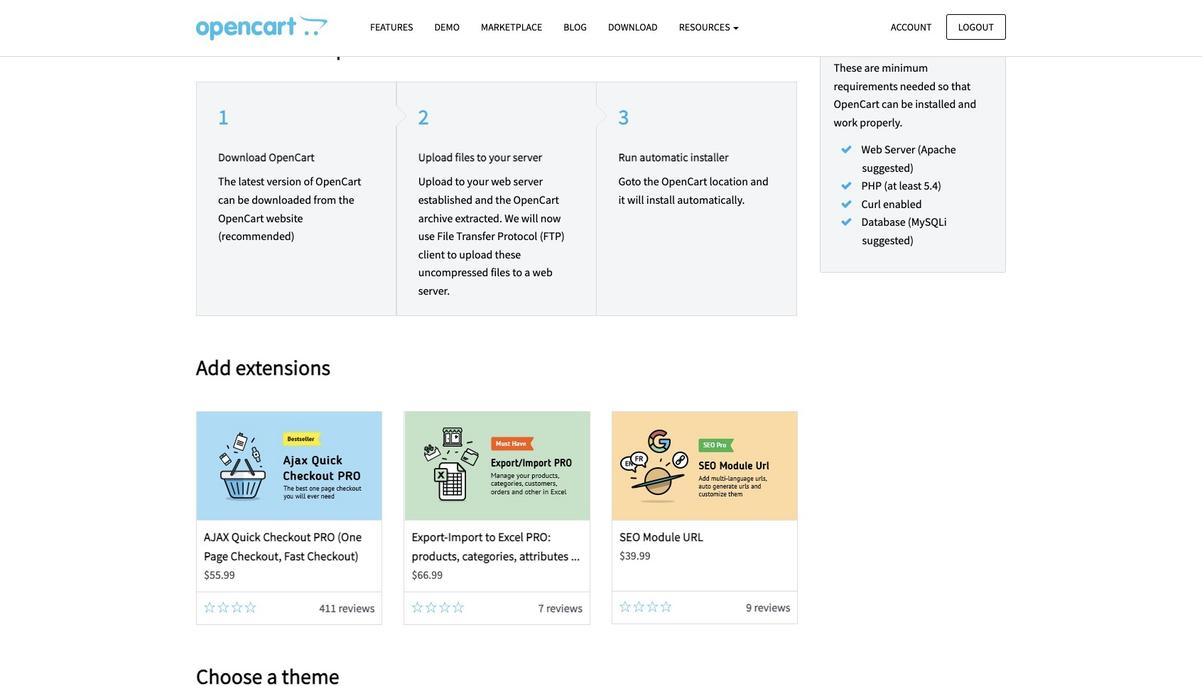 Task type: describe. For each thing, give the bounding box(es) containing it.
web server (apache suggested) php (at least 5.4) curl enabled database (mysqli suggested)
[[861, 142, 956, 247]]

are
[[864, 60, 880, 75]]

seo module url $39.99
[[620, 529, 703, 563]]

(one
[[337, 529, 362, 545]]

0 vertical spatial your
[[489, 150, 510, 164]]

server.
[[418, 283, 450, 298]]

pro:
[[526, 529, 551, 545]]

minimum
[[882, 60, 928, 75]]

add
[[196, 354, 231, 381]]

opencart inside upload to your web server established and the opencart archive extracted. we will now use file transfer protocol (ftp) client to upload these uncompressed files to a web server.
[[513, 192, 559, 207]]

downloaded
[[252, 192, 311, 207]]

needed
[[900, 79, 936, 93]]

so
[[938, 79, 949, 93]]

module
[[643, 529, 680, 545]]

5.4)
[[924, 178, 941, 193]]

products,
[[412, 548, 460, 564]]

these
[[495, 247, 521, 261]]

now
[[540, 211, 561, 225]]

blog link
[[553, 15, 597, 40]]

attributes
[[519, 548, 569, 564]]

1 suggested) from the top
[[862, 160, 914, 174]]

1
[[218, 103, 229, 130]]

fast
[[284, 548, 305, 564]]

checkout
[[263, 529, 311, 545]]

seo module url image
[[613, 412, 797, 520]]

requirements
[[834, 79, 898, 93]]

(ftp)
[[540, 229, 565, 243]]

properly.
[[860, 115, 903, 129]]

url
[[683, 529, 703, 545]]

$55.99
[[204, 568, 235, 582]]

location
[[709, 174, 748, 189]]

export-import to excel pro: products, categories, attributes ... image
[[405, 412, 590, 520]]

opencart down features on the left top
[[322, 34, 408, 61]]

marketplace link
[[470, 15, 553, 40]]

(recommended)
[[218, 229, 295, 243]]

features
[[370, 21, 413, 33]]

logout
[[958, 20, 994, 33]]

9 reviews
[[746, 600, 790, 614]]

be inside these are minimum requirements needed so that opencart can be installed and work properly.
[[901, 97, 913, 111]]

curl
[[861, 197, 881, 211]]

features link
[[360, 15, 424, 40]]

(apache
[[918, 142, 956, 156]]

checkout)
[[307, 548, 359, 564]]

extensions
[[236, 354, 330, 381]]

download link
[[597, 15, 668, 40]]

export-
[[412, 529, 448, 545]]

logout link
[[946, 14, 1006, 40]]

categories,
[[462, 548, 517, 564]]

goto the opencart location and it will install automatically.
[[618, 174, 769, 207]]

of
[[304, 174, 313, 189]]

upload for upload to your web server established and the opencart archive extracted. we will now use file transfer protocol (ftp) client to upload these uncompressed files to a web server.
[[418, 174, 453, 189]]

least
[[899, 178, 922, 193]]

to up extracted.
[[477, 150, 487, 164]]

latest
[[238, 174, 264, 189]]

can inside the latest version of opencart can be downloaded from the opencart website (recommended)
[[218, 192, 235, 207]]

we
[[505, 211, 519, 225]]

...
[[571, 548, 580, 564]]

uncompressed
[[418, 265, 488, 279]]

to inside export-import to excel pro: products, categories, attributes ... $66.99
[[485, 529, 496, 545]]

411 reviews
[[319, 601, 375, 615]]

marketplace
[[481, 21, 542, 33]]

demo link
[[424, 15, 470, 40]]

website
[[266, 211, 303, 225]]

excel
[[498, 529, 524, 545]]

upload
[[459, 247, 493, 261]]

to left a
[[512, 265, 522, 279]]

run automatic installer
[[618, 150, 729, 164]]

(mysqli
[[908, 215, 947, 229]]

import
[[448, 529, 483, 545]]

goto
[[618, 174, 641, 189]]

client
[[418, 247, 445, 261]]

it
[[618, 192, 625, 207]]

to right how
[[241, 34, 259, 61]]

and inside these are minimum requirements needed so that opencart can be installed and work properly.
[[958, 97, 976, 111]]

will inside upload to your web server established and the opencart archive extracted. we will now use file transfer protocol (ftp) client to upload these uncompressed files to a web server.
[[521, 211, 538, 225]]

the latest version of opencart can be downloaded from the opencart website (recommended)
[[218, 174, 361, 243]]

file
[[437, 229, 454, 243]]

411
[[319, 601, 336, 615]]

download opencart
[[218, 150, 315, 164]]

add extensions
[[196, 354, 330, 381]]

page
[[204, 548, 228, 564]]

from
[[314, 192, 336, 207]]

automatic
[[640, 150, 688, 164]]

server
[[885, 142, 915, 156]]

your inside upload to your web server established and the opencart archive extracted. we will now use file transfer protocol (ftp) client to upload these uncompressed files to a web server.
[[467, 174, 489, 189]]

automatically.
[[677, 192, 745, 207]]

run
[[618, 150, 637, 164]]

download for download opencart
[[218, 150, 267, 164]]

the
[[218, 174, 236, 189]]

the inside the latest version of opencart can be downloaded from the opencart website (recommended)
[[339, 192, 354, 207]]

opencart - downloads image
[[196, 15, 328, 40]]

upload to your web server established and the opencart archive extracted. we will now use file transfer protocol (ftp) client to upload these uncompressed files to a web server.
[[418, 174, 565, 298]]

opencart inside goto the opencart location and it will install automatically.
[[661, 174, 707, 189]]

ajax quick checkout pro (one page checkout, fast checkout) image
[[197, 412, 382, 520]]



Task type: locate. For each thing, give the bounding box(es) containing it.
0 horizontal spatial the
[[339, 192, 354, 207]]

ajax quick checkout pro (one page checkout, fast checkout) $55.99
[[204, 529, 362, 582]]

archive
[[418, 211, 453, 225]]

to up uncompressed
[[447, 247, 457, 261]]

opencart up "now"
[[513, 192, 559, 207]]

be inside the latest version of opencart can be downloaded from the opencart website (recommended)
[[237, 192, 249, 207]]

your down upload files to your server
[[467, 174, 489, 189]]

installed
[[915, 97, 956, 111]]

be down needed
[[901, 97, 913, 111]]

0 vertical spatial will
[[627, 192, 644, 207]]

server inside upload to your web server established and the opencart archive extracted. we will now use file transfer protocol (ftp) client to upload these uncompressed files to a web server.
[[513, 174, 543, 189]]

$39.99
[[620, 548, 651, 563]]

2 horizontal spatial reviews
[[754, 600, 790, 614]]

established
[[418, 192, 473, 207]]

0 vertical spatial web
[[491, 174, 511, 189]]

download for download
[[608, 21, 658, 33]]

installer
[[690, 150, 729, 164]]

0 vertical spatial download
[[608, 21, 658, 33]]

download up the latest
[[218, 150, 267, 164]]

1 horizontal spatial your
[[489, 150, 510, 164]]

files
[[455, 150, 475, 164], [491, 265, 510, 279]]

2 horizontal spatial and
[[958, 97, 976, 111]]

files inside upload to your web server established and the opencart archive extracted. we will now use file transfer protocol (ftp) client to upload these uncompressed files to a web server.
[[491, 265, 510, 279]]

0 vertical spatial server
[[513, 150, 542, 164]]

account link
[[879, 14, 944, 40]]

can down the
[[218, 192, 235, 207]]

9
[[746, 600, 752, 614]]

export-import to excel pro: products, categories, attributes ... link
[[412, 529, 580, 564]]

demo
[[434, 21, 460, 33]]

enabled
[[883, 197, 922, 211]]

upload up established
[[418, 174, 453, 189]]

1 horizontal spatial and
[[750, 174, 769, 189]]

web
[[861, 142, 882, 156]]

opencart
[[322, 34, 408, 61], [834, 97, 879, 111], [269, 150, 315, 164], [316, 174, 361, 189], [661, 174, 707, 189], [513, 192, 559, 207], [218, 211, 264, 225]]

opencart down run automatic installer
[[661, 174, 707, 189]]

1 horizontal spatial can
[[882, 97, 899, 111]]

1 horizontal spatial will
[[627, 192, 644, 207]]

download
[[608, 21, 658, 33], [218, 150, 267, 164]]

these
[[834, 60, 862, 75]]

reviews right 9
[[754, 600, 790, 614]]

opencart up version
[[269, 150, 315, 164]]

1 horizontal spatial web
[[533, 265, 553, 279]]

opencart inside these are minimum requirements needed so that opencart can be installed and work properly.
[[834, 97, 879, 111]]

1 vertical spatial install
[[646, 192, 675, 207]]

opencart down requirements
[[834, 97, 879, 111]]

reviews right 411
[[338, 601, 375, 615]]

can inside these are minimum requirements needed so that opencart can be installed and work properly.
[[882, 97, 899, 111]]

to
[[241, 34, 259, 61], [477, 150, 487, 164], [455, 174, 465, 189], [447, 247, 457, 261], [512, 265, 522, 279], [485, 529, 496, 545]]

1 horizontal spatial install
[[646, 192, 675, 207]]

0 horizontal spatial and
[[475, 192, 493, 207]]

server for your
[[513, 150, 542, 164]]

0 horizontal spatial your
[[467, 174, 489, 189]]

server for web
[[513, 174, 543, 189]]

2 horizontal spatial the
[[643, 174, 659, 189]]

suggested) down database
[[862, 233, 914, 247]]

the right the "goto"
[[643, 174, 659, 189]]

1 vertical spatial download
[[218, 150, 267, 164]]

1 upload from the top
[[418, 150, 453, 164]]

1 vertical spatial files
[[491, 265, 510, 279]]

2 suggested) from the top
[[862, 233, 914, 247]]

0 horizontal spatial files
[[455, 150, 475, 164]]

0 horizontal spatial download
[[218, 150, 267, 164]]

account
[[891, 20, 932, 33]]

0 vertical spatial upload
[[418, 150, 453, 164]]

export-import to excel pro: products, categories, attributes ... $66.99
[[412, 529, 580, 582]]

these are minimum requirements needed so that opencart can be installed and work properly.
[[834, 60, 976, 129]]

will right 'we'
[[521, 211, 538, 225]]

pro
[[313, 529, 335, 545]]

(at
[[884, 178, 897, 193]]

ajax quick checkout pro (one page checkout, fast checkout) link
[[204, 529, 362, 564]]

web
[[491, 174, 511, 189], [533, 265, 553, 279]]

1 horizontal spatial be
[[901, 97, 913, 111]]

reviews for seo module url
[[754, 600, 790, 614]]

will right "it"
[[627, 192, 644, 207]]

the right from
[[339, 192, 354, 207]]

will inside goto the opencart location and it will install automatically.
[[627, 192, 644, 207]]

upload inside upload to your web server established and the opencart archive extracted. we will now use file transfer protocol (ftp) client to upload these uncompressed files to a web server.
[[418, 174, 453, 189]]

1 vertical spatial can
[[218, 192, 235, 207]]

database
[[861, 215, 906, 229]]

ajax
[[204, 529, 229, 545]]

upload for upload files to your server
[[418, 150, 453, 164]]

1 vertical spatial your
[[467, 174, 489, 189]]

how
[[196, 34, 237, 61]]

2 upload from the top
[[418, 174, 453, 189]]

suggested)
[[862, 160, 914, 174], [862, 233, 914, 247]]

install inside goto the opencart location and it will install automatically.
[[646, 192, 675, 207]]

be down the latest
[[237, 192, 249, 207]]

web right a
[[533, 265, 553, 279]]

0 horizontal spatial will
[[521, 211, 538, 225]]

0 vertical spatial be
[[901, 97, 913, 111]]

star light o image
[[647, 601, 658, 612], [660, 601, 672, 612], [204, 601, 215, 613], [231, 601, 243, 613], [412, 601, 423, 613]]

be
[[901, 97, 913, 111], [237, 192, 249, 207]]

upload down 2
[[418, 150, 453, 164]]

requirements
[[834, 28, 934, 50]]

0 horizontal spatial reviews
[[338, 601, 375, 615]]

and down that
[[958, 97, 976, 111]]

reviews for export-import to excel pro: products, categories, attributes ...
[[546, 601, 583, 615]]

upload
[[418, 150, 453, 164], [418, 174, 453, 189]]

extracted.
[[455, 211, 502, 225]]

1 vertical spatial and
[[750, 174, 769, 189]]

reviews right 7
[[546, 601, 583, 615]]

1 horizontal spatial files
[[491, 265, 510, 279]]

version
[[267, 174, 302, 189]]

upload files to your server
[[418, 150, 542, 164]]

0 vertical spatial files
[[455, 150, 475, 164]]

1 horizontal spatial download
[[608, 21, 658, 33]]

and
[[958, 97, 976, 111], [750, 174, 769, 189], [475, 192, 493, 207]]

how to install opencart
[[196, 34, 408, 61]]

the inside goto the opencart location and it will install automatically.
[[643, 174, 659, 189]]

0 horizontal spatial be
[[237, 192, 249, 207]]

0 vertical spatial install
[[264, 34, 318, 61]]

use
[[418, 229, 435, 243]]

0 horizontal spatial install
[[264, 34, 318, 61]]

protocol
[[497, 229, 537, 243]]

star light o image
[[620, 601, 631, 612], [633, 601, 645, 612], [218, 601, 229, 613], [245, 601, 256, 613], [425, 601, 437, 613], [439, 601, 450, 613], [453, 601, 464, 613]]

1 vertical spatial will
[[521, 211, 538, 225]]

0 vertical spatial and
[[958, 97, 976, 111]]

opencart up from
[[316, 174, 361, 189]]

the inside upload to your web server established and the opencart archive extracted. we will now use file transfer protocol (ftp) client to upload these uncompressed files to a web server.
[[495, 192, 511, 207]]

to up the categories,
[[485, 529, 496, 545]]

can up 'properly.'
[[882, 97, 899, 111]]

a
[[525, 265, 530, 279]]

1 vertical spatial suggested)
[[862, 233, 914, 247]]

blog
[[564, 21, 587, 33]]

suggested) up (at
[[862, 160, 914, 174]]

transfer
[[456, 229, 495, 243]]

the up 'we'
[[495, 192, 511, 207]]

can
[[882, 97, 899, 111], [218, 192, 235, 207]]

reviews for ajax quick checkout pro (one page checkout, fast checkout)
[[338, 601, 375, 615]]

files down the these
[[491, 265, 510, 279]]

1 vertical spatial server
[[513, 174, 543, 189]]

2
[[418, 103, 429, 130]]

reviews
[[754, 600, 790, 614], [338, 601, 375, 615], [546, 601, 583, 615]]

checkout,
[[231, 548, 282, 564]]

seo module url link
[[620, 529, 703, 545]]

opencart up '(recommended)'
[[218, 211, 264, 225]]

web down upload files to your server
[[491, 174, 511, 189]]

to up established
[[455, 174, 465, 189]]

and up extracted.
[[475, 192, 493, 207]]

and inside goto the opencart location and it will install automatically.
[[750, 174, 769, 189]]

quick
[[232, 529, 261, 545]]

and right location at the top right
[[750, 174, 769, 189]]

7
[[538, 601, 544, 615]]

your up 'we'
[[489, 150, 510, 164]]

and inside upload to your web server established and the opencart archive extracted. we will now use file transfer protocol (ftp) client to upload these uncompressed files to a web server.
[[475, 192, 493, 207]]

1 vertical spatial be
[[237, 192, 249, 207]]

files up established
[[455, 150, 475, 164]]

$66.99
[[412, 568, 443, 582]]

1 horizontal spatial the
[[495, 192, 511, 207]]

0 vertical spatial suggested)
[[862, 160, 914, 174]]

download right blog
[[608, 21, 658, 33]]

0 horizontal spatial can
[[218, 192, 235, 207]]

0 horizontal spatial web
[[491, 174, 511, 189]]

0 vertical spatial can
[[882, 97, 899, 111]]

1 vertical spatial upload
[[418, 174, 453, 189]]

1 horizontal spatial reviews
[[546, 601, 583, 615]]

work
[[834, 115, 858, 129]]

will
[[627, 192, 644, 207], [521, 211, 538, 225]]

1 vertical spatial web
[[533, 265, 553, 279]]

2 vertical spatial and
[[475, 192, 493, 207]]

the
[[643, 174, 659, 189], [339, 192, 354, 207], [495, 192, 511, 207]]



Task type: vqa. For each thing, say whether or not it's contained in the screenshot.
web
yes



